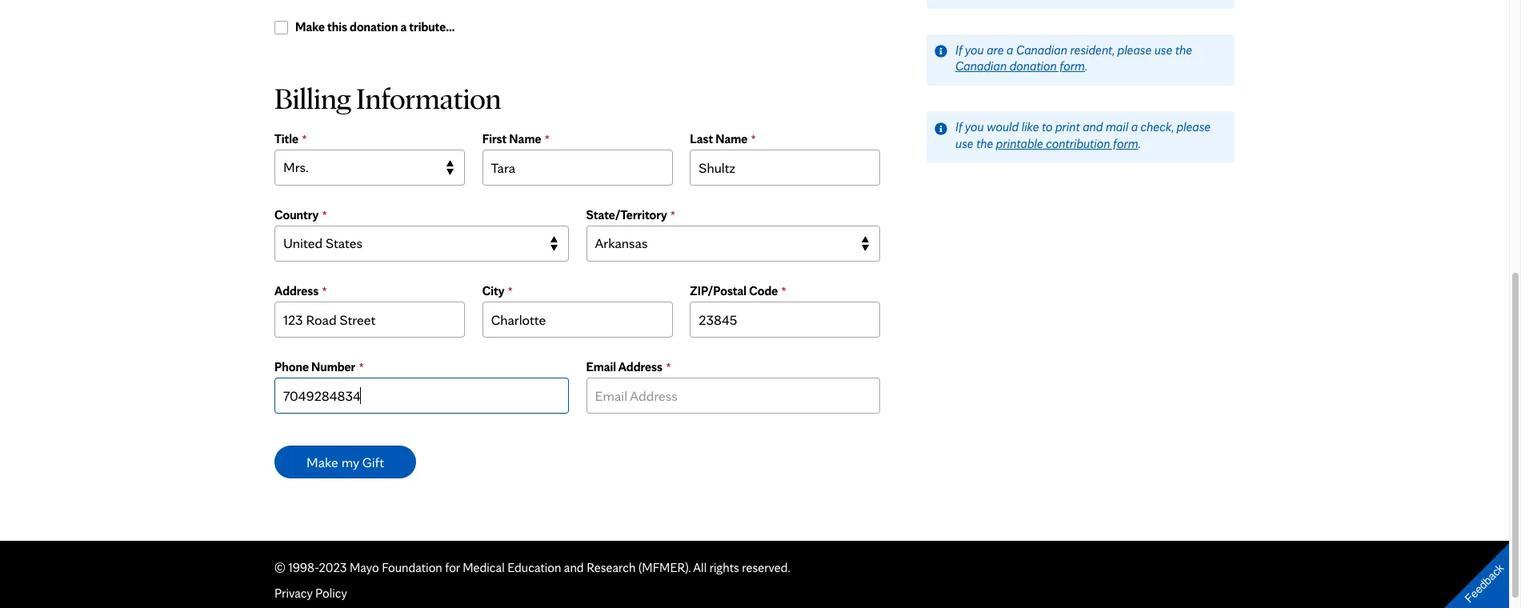 Task type: locate. For each thing, give the bounding box(es) containing it.
form inside if you are a canadian resident, please use the canadian donation form .
[[1060, 59, 1085, 74]]

and left research
[[564, 560, 584, 575]]

donation
[[350, 19, 398, 35], [1010, 59, 1057, 74]]

address
[[275, 283, 319, 298], [619, 359, 663, 374]]

1 vertical spatial use
[[956, 136, 974, 151]]

.
[[1085, 59, 1088, 74], [1139, 136, 1141, 151]]

contribution
[[1046, 136, 1111, 151]]

0 horizontal spatial .
[[1085, 59, 1088, 74]]

0 vertical spatial form
[[1060, 59, 1085, 74]]

0 horizontal spatial donation
[[350, 19, 398, 35]]

Phone Number telephone field
[[275, 377, 569, 413]]

like
[[1022, 119, 1039, 134]]

0 horizontal spatial form
[[1060, 59, 1085, 74]]

1 if from the top
[[956, 42, 963, 57]]

2 you from the top
[[965, 119, 984, 134]]

0 horizontal spatial use
[[956, 136, 974, 151]]

. down resident,
[[1085, 59, 1088, 74]]

canadian donation form link
[[956, 59, 1085, 74]]

info circle image
[[935, 45, 948, 58], [935, 122, 948, 135]]

print
[[1056, 119, 1080, 134]]

last
[[690, 131, 713, 146]]

you left would
[[965, 119, 984, 134]]

2023
[[319, 560, 347, 575]]

first
[[482, 131, 507, 146]]

info circle image left "are"
[[935, 45, 948, 58]]

use left printable
[[956, 136, 974, 151]]

1 horizontal spatial use
[[1155, 42, 1173, 57]]

privacy policy
[[275, 586, 347, 601]]

1 horizontal spatial name
[[716, 131, 748, 146]]

0 horizontal spatial the
[[977, 136, 994, 151]]

0 horizontal spatial and
[[564, 560, 584, 575]]

address down country
[[275, 283, 319, 298]]

2 horizontal spatial a
[[1132, 119, 1138, 134]]

a left the tribute...
[[401, 19, 407, 35]]

privacy policy link
[[275, 586, 347, 601]]

0 vertical spatial info circle image
[[935, 45, 948, 58]]

if you would like to print and mail a check, please use the
[[956, 119, 1211, 151]]

2 info circle image from the top
[[935, 122, 948, 135]]

donation inside if you are a canadian resident, please use the canadian donation form .
[[1010, 59, 1057, 74]]

and up contribution
[[1083, 119, 1103, 134]]

1 vertical spatial make
[[307, 453, 338, 470]]

0 horizontal spatial name
[[509, 131, 542, 146]]

a right the mail on the right
[[1132, 119, 1138, 134]]

you inside if you would like to print and mail a check, please use the
[[965, 119, 984, 134]]

use
[[1155, 42, 1173, 57], [956, 136, 974, 151]]

you left "are"
[[965, 42, 984, 57]]

1 horizontal spatial donation
[[1010, 59, 1057, 74]]

1 info circle image from the top
[[935, 45, 948, 58]]

2 if from the top
[[956, 119, 963, 134]]

1 horizontal spatial a
[[1007, 42, 1014, 57]]

canadian up canadian donation form link
[[1017, 42, 1068, 57]]

1 horizontal spatial and
[[1083, 119, 1103, 134]]

a inside if you would like to print and mail a check, please use the
[[1132, 119, 1138, 134]]

©
[[275, 560, 286, 575]]

1 vertical spatial you
[[965, 119, 984, 134]]

Address text field
[[275, 301, 465, 338]]

Last Name text field
[[690, 150, 881, 186]]

rights
[[710, 560, 740, 575]]

if
[[956, 42, 963, 57], [956, 119, 963, 134]]

you
[[965, 42, 984, 57], [965, 119, 984, 134]]

donation right the this at the top left of page
[[350, 19, 398, 35]]

please inside if you are a canadian resident, please use the canadian donation form .
[[1118, 42, 1152, 57]]

1 horizontal spatial canadian
[[1017, 42, 1068, 57]]

1 vertical spatial please
[[1177, 119, 1211, 134]]

Email Address email field
[[586, 377, 881, 413]]

City text field
[[482, 301, 673, 338]]

1 vertical spatial donation
[[1010, 59, 1057, 74]]

(mfmer).
[[639, 560, 691, 575]]

title
[[275, 131, 299, 146]]

info circle image left would
[[935, 122, 948, 135]]

make inside button
[[307, 453, 338, 470]]

if left "are"
[[956, 42, 963, 57]]

if for if you are a canadian resident, please use the canadian donation form .
[[956, 42, 963, 57]]

1 vertical spatial .
[[1139, 136, 1141, 151]]

0 horizontal spatial please
[[1118, 42, 1152, 57]]

name
[[509, 131, 542, 146], [716, 131, 748, 146]]

you inside if you are a canadian resident, please use the canadian donation form .
[[965, 42, 984, 57]]

info circle image for if you are a canadian resident, please use the
[[935, 45, 948, 58]]

0 vertical spatial and
[[1083, 119, 1103, 134]]

1 vertical spatial form
[[1113, 136, 1139, 151]]

0 vertical spatial donation
[[350, 19, 398, 35]]

and inside if you would like to print and mail a check, please use the
[[1083, 119, 1103, 134]]

address right email
[[619, 359, 663, 374]]

state/territory
[[586, 207, 667, 222]]

1 vertical spatial a
[[1007, 42, 1014, 57]]

0 vertical spatial canadian
[[1017, 42, 1068, 57]]

use right resident,
[[1155, 42, 1173, 57]]

make
[[295, 19, 325, 35], [307, 453, 338, 470]]

1 vertical spatial info circle image
[[935, 122, 948, 135]]

please right check,
[[1177, 119, 1211, 134]]

1 horizontal spatial the
[[1176, 42, 1193, 57]]

research
[[587, 560, 636, 575]]

a for canadian
[[1007, 42, 1014, 57]]

0 vertical spatial .
[[1085, 59, 1088, 74]]

to
[[1042, 119, 1053, 134]]

if inside if you would like to print and mail a check, please use the
[[956, 119, 963, 134]]

make left the this at the top left of page
[[295, 19, 325, 35]]

2 name from the left
[[716, 131, 748, 146]]

0 horizontal spatial a
[[401, 19, 407, 35]]

0 horizontal spatial canadian
[[956, 59, 1007, 74]]

1 name from the left
[[509, 131, 542, 146]]

name right the last
[[716, 131, 748, 146]]

0 vertical spatial you
[[965, 42, 984, 57]]

1 vertical spatial and
[[564, 560, 584, 575]]

this
[[327, 19, 347, 35]]

education
[[508, 560, 561, 575]]

foundation
[[382, 560, 442, 575]]

first name
[[482, 131, 542, 146]]

1 vertical spatial if
[[956, 119, 963, 134]]

0 vertical spatial the
[[1176, 42, 1193, 57]]

1 you from the top
[[965, 42, 984, 57]]

. down check,
[[1139, 136, 1141, 151]]

0 vertical spatial a
[[401, 19, 407, 35]]

0 horizontal spatial address
[[275, 283, 319, 298]]

0 vertical spatial use
[[1155, 42, 1173, 57]]

0 vertical spatial make
[[295, 19, 325, 35]]

a right "are"
[[1007, 42, 1014, 57]]

please
[[1118, 42, 1152, 57], [1177, 119, 1211, 134]]

the
[[1176, 42, 1193, 57], [977, 136, 994, 151]]

donation up like
[[1010, 59, 1057, 74]]

0 vertical spatial if
[[956, 42, 963, 57]]

name right first
[[509, 131, 542, 146]]

0 vertical spatial please
[[1118, 42, 1152, 57]]

policy
[[315, 586, 347, 601]]

a
[[401, 19, 407, 35], [1007, 42, 1014, 57], [1132, 119, 1138, 134]]

if left would
[[956, 119, 963, 134]]

form
[[1060, 59, 1085, 74], [1113, 136, 1139, 151]]

resident,
[[1071, 42, 1115, 57]]

0 vertical spatial address
[[275, 283, 319, 298]]

the inside if you would like to print and mail a check, please use the
[[977, 136, 994, 151]]

tribute...
[[409, 19, 455, 35]]

canadian
[[1017, 42, 1068, 57], [956, 59, 1007, 74]]

1 vertical spatial canadian
[[956, 59, 1007, 74]]

canadian down "are"
[[956, 59, 1007, 74]]

1 vertical spatial address
[[619, 359, 663, 374]]

please inside if you would like to print and mail a check, please use the
[[1177, 119, 1211, 134]]

please right resident,
[[1118, 42, 1152, 57]]

1998-
[[288, 560, 319, 575]]

and
[[1083, 119, 1103, 134], [564, 560, 584, 575]]

2 vertical spatial a
[[1132, 119, 1138, 134]]

form down the mail on the right
[[1113, 136, 1139, 151]]

use inside if you are a canadian resident, please use the canadian donation form .
[[1155, 42, 1173, 57]]

gift
[[362, 453, 384, 470]]

make left the my
[[307, 453, 338, 470]]

if inside if you are a canadian resident, please use the canadian donation form .
[[956, 42, 963, 57]]

form down resident,
[[1060, 59, 1085, 74]]

a inside if you are a canadian resident, please use the canadian donation form .
[[1007, 42, 1014, 57]]

1 horizontal spatial form
[[1113, 136, 1139, 151]]

1 vertical spatial the
[[977, 136, 994, 151]]

1 horizontal spatial please
[[1177, 119, 1211, 134]]



Task type: describe. For each thing, give the bounding box(es) containing it.
check,
[[1141, 119, 1174, 134]]

country
[[275, 207, 319, 222]]

my
[[342, 453, 359, 470]]

phone
[[275, 359, 309, 374]]

zip/postal code
[[690, 283, 778, 298]]

1 horizontal spatial address
[[619, 359, 663, 374]]

name for first name
[[509, 131, 542, 146]]

reserved.
[[742, 560, 791, 575]]

ZIP/Postal Code text field
[[690, 301, 881, 338]]

are
[[987, 42, 1004, 57]]

would
[[987, 119, 1019, 134]]

feedback
[[1463, 562, 1507, 606]]

printable
[[996, 136, 1044, 151]]

make my gift button
[[275, 445, 416, 478]]

last name
[[690, 131, 748, 146]]

all
[[694, 560, 707, 575]]

info circle image for if you would like to print and mail a check, please use the
[[935, 122, 948, 135]]

for
[[445, 560, 460, 575]]

you for are
[[965, 42, 984, 57]]

city
[[482, 283, 505, 298]]

medical
[[463, 560, 505, 575]]

First Name text field
[[482, 150, 673, 186]]

billing information
[[275, 80, 501, 116]]

make for make this donation a tribute...
[[295, 19, 325, 35]]

information
[[356, 80, 501, 116]]

privacy
[[275, 586, 313, 601]]

1 horizontal spatial .
[[1139, 136, 1141, 151]]

email
[[586, 359, 616, 374]]

zip/postal
[[690, 283, 747, 298]]

make this donation a tribute...
[[295, 19, 455, 35]]

number
[[311, 359, 356, 374]]

© 1998-2023 mayo foundation for medical education and research (mfmer). all rights reserved.
[[275, 560, 791, 575]]

email address
[[586, 359, 663, 374]]

mayo
[[350, 560, 379, 575]]

if for if you would like to print and mail a check, please use the
[[956, 119, 963, 134]]

use inside if you would like to print and mail a check, please use the
[[956, 136, 974, 151]]

feedback button
[[1431, 530, 1522, 608]]

if you are a canadian resident, please use the canadian donation form .
[[956, 42, 1193, 74]]

the inside if you are a canadian resident, please use the canadian donation form .
[[1176, 42, 1193, 57]]

a for tribute...
[[401, 19, 407, 35]]

. inside if you are a canadian resident, please use the canadian donation form .
[[1085, 59, 1088, 74]]

code
[[749, 283, 778, 298]]

you for would
[[965, 119, 984, 134]]

make for make my gift
[[307, 453, 338, 470]]

mail
[[1106, 119, 1129, 134]]

name for last name
[[716, 131, 748, 146]]

billing
[[275, 80, 351, 116]]

printable contribution form link
[[996, 136, 1139, 151]]

phone number
[[275, 359, 356, 374]]

printable contribution form .
[[996, 136, 1141, 151]]

make my gift
[[307, 453, 384, 470]]



